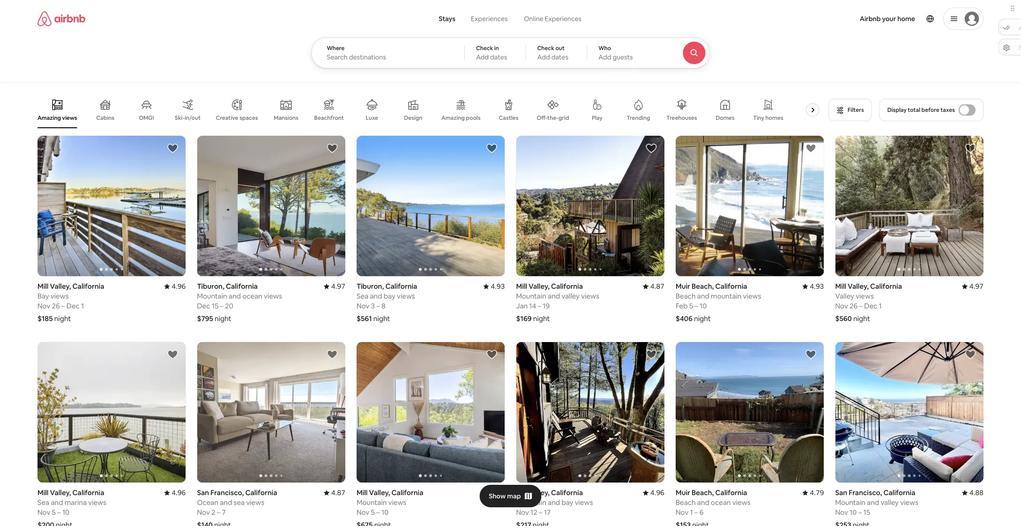 Task type: describe. For each thing, give the bounding box(es) containing it.
domes
[[716, 114, 735, 122]]

play
[[592, 114, 603, 122]]

show map button
[[480, 486, 542, 508]]

mill valley, california mountain views nov 5 – 10
[[357, 489, 424, 518]]

stays button
[[431, 9, 463, 28]]

night inside "mill valley, california mountain and valley views jan 14 – 19 $169 night"
[[533, 315, 550, 324]]

views inside mill valley, california sea and marina views nov 5 – 10
[[88, 499, 106, 508]]

add inside "who add guests"
[[599, 53, 611, 61]]

mill for mill valley, california valley views nov 26 – dec 1 $560 night
[[836, 282, 846, 291]]

display
[[888, 106, 907, 114]]

taxes
[[941, 106, 955, 114]]

off-
[[537, 114, 548, 122]]

add to wishlist: muir beach, california image
[[806, 143, 817, 154]]

and for san francisco, california mountain and valley views nov 10 – 15
[[867, 499, 879, 508]]

group for mill valley, california valley views nov 26 – dec 1 $560 night
[[836, 136, 984, 277]]

nov inside mill valley, california sea and marina views nov 5 – 10
[[37, 508, 50, 518]]

filters
[[848, 106, 864, 114]]

experiences button
[[463, 9, 516, 28]]

4.87 out of 5 average rating image for san francisco, california ocean and sea views nov 2 – 7
[[324, 489, 345, 498]]

mountain inside tiburon, california mountain and ocean views dec 15 – 20 $795 night
[[197, 292, 227, 301]]

in/out
[[185, 114, 201, 122]]

beachfront
[[314, 114, 344, 122]]

display total before taxes
[[888, 106, 955, 114]]

creative
[[216, 114, 238, 122]]

grid
[[559, 114, 569, 122]]

– inside muir beach, california beach and ocean views nov 1 – 6
[[695, 508, 698, 518]]

$795
[[197, 315, 213, 324]]

california for mill valley, california bay views nov 26 – dec 1 $185 night
[[72, 282, 104, 291]]

bay inside tiburon, california sea and bay views nov 3 – 8 $561 night
[[384, 292, 396, 301]]

home
[[898, 15, 915, 23]]

4.79 out of 5 average rating image
[[803, 489, 824, 498]]

views inside "mill valley, california mountain and valley views jan 14 – 19 $169 night"
[[581, 292, 599, 301]]

mansions
[[274, 114, 299, 122]]

in
[[494, 45, 499, 52]]

valley, for mountain and bay views
[[529, 489, 550, 498]]

mountain for mill valley, california mountain and valley views jan 14 – 19 $169 night
[[516, 292, 546, 301]]

tiny homes
[[754, 114, 784, 122]]

san francisco, california mountain and valley views nov 10 – 15
[[836, 489, 919, 518]]

group for mill valley, california mountain and valley views jan 14 – 19 $169 night
[[516, 136, 665, 277]]

night for $561
[[373, 315, 390, 324]]

4.96 for mill valley, california mountain and bay views nov 12 – 17
[[650, 489, 665, 498]]

$406
[[676, 315, 693, 324]]

profile element
[[604, 0, 984, 37]]

1 for bay views
[[81, 302, 84, 311]]

– inside tiburon, california mountain and ocean views dec 15 – 20 $795 night
[[220, 302, 224, 311]]

4.79
[[810, 489, 824, 498]]

sea
[[234, 499, 245, 508]]

views inside the muir beach, california beach and mountain views feb 5 – 10 $406 night
[[743, 292, 761, 301]]

francisco, for mountain
[[849, 489, 882, 498]]

san for san francisco, california mountain and valley views nov 10 – 15
[[836, 489, 848, 498]]

amazing pools
[[441, 114, 481, 122]]

Where field
[[327, 53, 449, 61]]

– inside mill valley, california mountain views nov 5 – 10
[[376, 508, 380, 518]]

pools
[[466, 114, 481, 122]]

tiburon, california mountain and ocean views dec 15 – 20 $795 night
[[197, 282, 282, 324]]

ocean inside muir beach, california beach and ocean views nov 1 – 6
[[711, 499, 731, 508]]

california for mill valley, california mountain views nov 5 – 10
[[392, 489, 424, 498]]

mountain for san francisco, california mountain and valley views nov 10 – 15
[[836, 499, 866, 508]]

4.97 out of 5 average rating image
[[324, 282, 345, 291]]

muir for muir beach, california beach and ocean views nov 1 – 6
[[676, 489, 690, 498]]

off-the-grid
[[537, 114, 569, 122]]

show
[[489, 493, 506, 501]]

20
[[225, 302, 233, 311]]

4.87 for mill valley, california mountain and valley views jan 14 – 19 $169 night
[[650, 282, 665, 291]]

nov inside mill valley, california bay views nov 26 – dec 1 $185 night
[[37, 302, 50, 311]]

12
[[531, 508, 538, 518]]

views inside mill valley, california bay views nov 26 – dec 1 $185 night
[[51, 292, 69, 301]]

bay
[[37, 292, 49, 301]]

nov inside mill valley, california mountain and bay views nov 12 – 17
[[516, 508, 529, 518]]

4.93 out of 5 average rating image for tiburon, california sea and bay views nov 3 – 8 $561 night
[[483, 282, 505, 291]]

and for muir beach, california beach and mountain views feb 5 – 10 $406 night
[[697, 292, 710, 301]]

and for san francisco, california ocean and sea views nov 2 – 7
[[220, 499, 232, 508]]

add to wishlist: san francisco, california image
[[327, 350, 338, 361]]

views inside san francisco, california mountain and valley views nov 10 – 15
[[901, 499, 919, 508]]

4.87 for san francisco, california ocean and sea views nov 2 – 7
[[331, 489, 345, 498]]

before
[[922, 106, 940, 114]]

online
[[524, 15, 544, 23]]

views inside mill valley, california mountain views nov 5 – 10
[[388, 499, 407, 508]]

group for tiburon, california sea and bay views nov 3 – 8 $561 night
[[357, 136, 505, 277]]

views inside group
[[62, 114, 77, 122]]

california for mill valley, california sea and marina views nov 5 – 10
[[72, 489, 104, 498]]

– inside mill valley, california mountain and bay views nov 12 – 17
[[539, 508, 543, 518]]

4.98 out of 5 average rating image
[[483, 489, 505, 498]]

26 for bay
[[52, 302, 60, 311]]

10 inside san francisco, california mountain and valley views nov 10 – 15
[[850, 508, 857, 518]]

group containing amazing views
[[37, 92, 825, 128]]

california inside tiburon, california sea and bay views nov 3 – 8 $561 night
[[385, 282, 417, 291]]

muir beach, california beach and ocean views nov 1 – 6
[[676, 489, 751, 518]]

10 inside mill valley, california sea and marina views nov 5 – 10
[[62, 508, 69, 518]]

california for mill valley, california mountain and bay views nov 12 – 17
[[551, 489, 583, 498]]

online experiences link
[[516, 9, 590, 28]]

amazing for amazing views
[[37, 114, 61, 122]]

– inside tiburon, california sea and bay views nov 3 – 8 $561 night
[[377, 302, 380, 311]]

display total before taxes button
[[880, 99, 984, 121]]

group for muir beach, california beach and ocean views nov 1 – 6
[[676, 342, 824, 483]]

15 inside tiburon, california mountain and ocean views dec 15 – 20 $795 night
[[212, 302, 219, 311]]

trending
[[627, 114, 650, 122]]

4.88 out of 5 average rating image
[[962, 489, 984, 498]]

night inside the muir beach, california beach and mountain views feb 5 – 10 $406 night
[[694, 315, 711, 324]]

luxe
[[366, 114, 378, 122]]

mill valley, california sea and marina views nov 5 – 10
[[37, 489, 106, 518]]

muir beach, california beach and mountain views feb 5 – 10 $406 night
[[676, 282, 761, 324]]

– inside san francisco, california mountain and valley views nov 10 – 15
[[859, 508, 862, 518]]

online experiences
[[524, 15, 582, 23]]

design
[[404, 114, 423, 122]]

valley for francisco,
[[881, 499, 899, 508]]

5 for nov
[[52, 508, 56, 518]]

views inside tiburon, california mountain and ocean views dec 15 – 20 $795 night
[[264, 292, 282, 301]]

group for mill valley, california mountain views nov 5 – 10
[[357, 342, 505, 483]]

7
[[222, 508, 226, 518]]

where
[[327, 45, 345, 52]]

dec for bay views
[[66, 302, 80, 311]]

tiburon, for sea
[[357, 282, 384, 291]]

views inside muir beach, california beach and ocean views nov 1 – 6
[[733, 499, 751, 508]]

6
[[700, 508, 704, 518]]

spaces
[[240, 114, 258, 122]]

views inside tiburon, california sea and bay views nov 3 – 8 $561 night
[[397, 292, 415, 301]]

check out add dates
[[537, 45, 569, 61]]

4.88
[[970, 489, 984, 498]]

total
[[908, 106, 921, 114]]

night for $560
[[854, 315, 870, 324]]

francisco, for ocean
[[211, 489, 244, 498]]

valley, for mountain and valley views
[[529, 282, 550, 291]]

california for muir beach, california beach and ocean views nov 1 – 6
[[716, 489, 747, 498]]

add to wishlist: muir beach, california image
[[806, 350, 817, 361]]

airbnb your home link
[[854, 9, 921, 29]]

nov inside mill valley, california valley views nov 26 – dec 1 $560 night
[[836, 302, 848, 311]]

tiny
[[754, 114, 765, 122]]

– inside mill valley, california sea and marina views nov 5 – 10
[[57, 508, 61, 518]]

stays
[[439, 15, 456, 23]]

add to wishlist: mill valley, california image for 4.96
[[167, 350, 178, 361]]

omg!
[[139, 114, 154, 122]]

26 for valley
[[850, 302, 858, 311]]

california for san francisco, california ocean and sea views nov 2 – 7
[[245, 489, 277, 498]]

4.96 for mill valley, california sea and marina views nov 5 – 10
[[172, 489, 186, 498]]

dec inside tiburon, california mountain and ocean views dec 15 – 20 $795 night
[[197, 302, 210, 311]]

check in add dates
[[476, 45, 507, 61]]

$561
[[357, 315, 372, 324]]

dates for check in add dates
[[490, 53, 507, 61]]

treehouses
[[667, 114, 697, 122]]

10 inside the muir beach, california beach and mountain views feb 5 – 10 $406 night
[[700, 302, 707, 311]]

4.98
[[491, 489, 505, 498]]

17
[[544, 508, 551, 518]]

views inside san francisco, california ocean and sea views nov 2 – 7
[[246, 499, 264, 508]]

what can we help you find? tab list
[[431, 9, 516, 28]]

and for mill valley, california mountain and bay views nov 12 – 17
[[548, 499, 560, 508]]

4.96 out of 5 average rating image for mill valley, california sea and marina views nov 5 – 10
[[164, 489, 186, 498]]

add to wishlist: mill valley, california image for 4.97
[[965, 143, 976, 154]]

sea inside mill valley, california sea and marina views nov 5 – 10
[[37, 499, 49, 508]]

cabins
[[96, 114, 114, 122]]

airbnb your home
[[860, 15, 915, 23]]

ski-
[[175, 114, 185, 122]]

valley, for valley views
[[848, 282, 869, 291]]

group for mill valley, california sea and marina views nov 5 – 10
[[37, 342, 186, 483]]

4.97 out of 5 average rating image
[[962, 282, 984, 291]]

group for mill valley, california mountain and bay views nov 12 – 17
[[516, 342, 665, 483]]

mountain for mill valley, california mountain and bay views nov 12 – 17
[[516, 499, 546, 508]]

mill for mill valley, california mountain and bay views nov 12 – 17
[[516, 489, 527, 498]]

mill for mill valley, california bay views nov 26 – dec 1 $185 night
[[37, 282, 48, 291]]

beach for nov
[[676, 499, 696, 508]]

– inside mill valley, california bay views nov 26 – dec 1 $185 night
[[61, 302, 65, 311]]

3
[[371, 302, 375, 311]]



Task type: locate. For each thing, give the bounding box(es) containing it.
1 vertical spatial valley
[[881, 499, 899, 508]]

mountain
[[711, 292, 742, 301]]

1 horizontal spatial 1
[[690, 508, 693, 518]]

experiences up in
[[471, 15, 508, 23]]

26 inside mill valley, california valley views nov 26 – dec 1 $560 night
[[850, 302, 858, 311]]

0 vertical spatial bay
[[384, 292, 396, 301]]

amazing views
[[37, 114, 77, 122]]

1 horizontal spatial 4.93
[[810, 282, 824, 291]]

4.93 for muir beach, california beach and mountain views feb 5 – 10 $406 night
[[810, 282, 824, 291]]

0 horizontal spatial ocean
[[243, 292, 262, 301]]

1 vertical spatial ocean
[[711, 499, 731, 508]]

add for check in add dates
[[476, 53, 489, 61]]

2 horizontal spatial 1
[[879, 302, 882, 311]]

group for san francisco, california ocean and sea views nov 2 – 7
[[197, 342, 345, 483]]

0 horizontal spatial bay
[[384, 292, 396, 301]]

bay
[[384, 292, 396, 301], [562, 499, 573, 508]]

4.96 for mill valley, california bay views nov 26 – dec 1 $185 night
[[172, 282, 186, 291]]

and inside muir beach, california beach and ocean views nov 1 – 6
[[697, 499, 710, 508]]

mill valley, california bay views nov 26 – dec 1 $185 night
[[37, 282, 104, 324]]

night inside tiburon, california sea and bay views nov 3 – 8 $561 night
[[373, 315, 390, 324]]

add
[[476, 53, 489, 61], [537, 53, 550, 61], [599, 53, 611, 61]]

4.97 for mill valley, california valley views nov 26 – dec 1 $560 night
[[970, 282, 984, 291]]

mill inside mill valley, california valley views nov 26 – dec 1 $560 night
[[836, 282, 846, 291]]

san inside san francisco, california mountain and valley views nov 10 – 15
[[836, 489, 848, 498]]

0 vertical spatial 4.87
[[650, 282, 665, 291]]

2 add from the left
[[537, 53, 550, 61]]

0 horizontal spatial francisco,
[[211, 489, 244, 498]]

check left in
[[476, 45, 493, 52]]

mill for mill valley, california mountain views nov 5 – 10
[[357, 489, 368, 498]]

add to wishlist: tiburon, california image
[[327, 143, 338, 154], [486, 143, 498, 154]]

show map
[[489, 493, 521, 501]]

1 horizontal spatial 26
[[850, 302, 858, 311]]

night for $795
[[215, 315, 231, 324]]

out
[[556, 45, 565, 52]]

4.96 out of 5 average rating image
[[164, 282, 186, 291], [164, 489, 186, 498]]

4.93 out of 5 average rating image
[[483, 282, 505, 291], [803, 282, 824, 291]]

experiences inside button
[[471, 15, 508, 23]]

1 horizontal spatial amazing
[[441, 114, 465, 122]]

1 check from the left
[[476, 45, 493, 52]]

2 muir from the top
[[676, 489, 690, 498]]

1 horizontal spatial ocean
[[711, 499, 731, 508]]

sea inside tiburon, california sea and bay views nov 3 – 8 $561 night
[[357, 292, 369, 301]]

tiburon, for mountain
[[197, 282, 224, 291]]

10 inside mill valley, california mountain views nov 5 – 10
[[381, 508, 389, 518]]

1 vertical spatial 4.96 out of 5 average rating image
[[164, 489, 186, 498]]

0 horizontal spatial 4.87
[[331, 489, 345, 498]]

beach
[[676, 292, 696, 301], [676, 499, 696, 508]]

san francisco, california ocean and sea views nov 2 – 7
[[197, 489, 277, 518]]

check inside check in add dates
[[476, 45, 493, 52]]

beach, for ocean
[[692, 489, 714, 498]]

26 up $185
[[52, 302, 60, 311]]

1 vertical spatial 4.87 out of 5 average rating image
[[324, 489, 345, 498]]

mountain for mill valley, california mountain views nov 5 – 10
[[357, 499, 387, 508]]

views inside mill valley, california valley views nov 26 – dec 1 $560 night
[[856, 292, 874, 301]]

15 inside san francisco, california mountain and valley views nov 10 – 15
[[864, 508, 870, 518]]

valley inside "mill valley, california mountain and valley views jan 14 – 19 $169 night"
[[562, 292, 580, 301]]

1 horizontal spatial add to wishlist: mill valley, california image
[[486, 350, 498, 361]]

2 horizontal spatial add to wishlist: mill valley, california image
[[646, 350, 657, 361]]

valley, inside mill valley, california mountain and bay views nov 12 – 17
[[529, 489, 550, 498]]

dates down in
[[490, 53, 507, 61]]

muir up feb
[[676, 282, 690, 291]]

mill for mill valley, california sea and marina views nov 5 – 10
[[37, 489, 48, 498]]

5 inside the muir beach, california beach and mountain views feb 5 – 10 $406 night
[[689, 302, 693, 311]]

0 horizontal spatial 4.93
[[491, 282, 505, 291]]

4 night from the left
[[533, 315, 550, 324]]

who
[[599, 45, 611, 52]]

5
[[689, 302, 693, 311], [52, 508, 56, 518], [371, 508, 375, 518]]

group for san francisco, california mountain and valley views nov 10 – 15
[[836, 342, 984, 483]]

night
[[54, 315, 71, 324], [215, 315, 231, 324], [373, 315, 390, 324], [533, 315, 550, 324], [694, 315, 711, 324], [854, 315, 870, 324]]

0 horizontal spatial add to wishlist: tiburon, california image
[[327, 143, 338, 154]]

and
[[229, 292, 241, 301], [370, 292, 382, 301], [548, 292, 560, 301], [697, 292, 710, 301], [51, 499, 63, 508], [220, 499, 232, 508], [548, 499, 560, 508], [697, 499, 710, 508], [867, 499, 879, 508]]

1 dec from the left
[[66, 302, 80, 311]]

4.96 out of 5 average rating image
[[643, 489, 665, 498]]

5 inside mill valley, california mountain views nov 5 – 10
[[371, 508, 375, 518]]

tiburon, california sea and bay views nov 3 – 8 $561 night
[[357, 282, 417, 324]]

mill valley, california mountain and bay views nov 12 – 17
[[516, 489, 593, 518]]

2 26 from the left
[[850, 302, 858, 311]]

nov inside san francisco, california ocean and sea views nov 2 – 7
[[197, 508, 210, 518]]

and inside mill valley, california mountain and bay views nov 12 – 17
[[548, 499, 560, 508]]

1 inside mill valley, california valley views nov 26 – dec 1 $560 night
[[879, 302, 882, 311]]

valley,
[[50, 282, 71, 291], [529, 282, 550, 291], [848, 282, 869, 291], [50, 489, 71, 498], [369, 489, 390, 498], [529, 489, 550, 498]]

1 vertical spatial beach,
[[692, 489, 714, 498]]

– inside san francisco, california ocean and sea views nov 2 – 7
[[217, 508, 220, 518]]

5 night from the left
[[694, 315, 711, 324]]

0 vertical spatial ocean
[[243, 292, 262, 301]]

add to wishlist: tiburon, california image for 4.97
[[327, 143, 338, 154]]

sea up $561
[[357, 292, 369, 301]]

1 4.97 from the left
[[331, 282, 345, 291]]

guests
[[613, 53, 633, 61]]

california inside the muir beach, california beach and mountain views feb 5 – 10 $406 night
[[716, 282, 747, 291]]

dec
[[66, 302, 80, 311], [197, 302, 210, 311], [864, 302, 878, 311]]

and inside "mill valley, california mountain and valley views jan 14 – 19 $169 night"
[[548, 292, 560, 301]]

3 add from the left
[[599, 53, 611, 61]]

tiburon, up 3
[[357, 282, 384, 291]]

0 horizontal spatial add to wishlist: mill valley, california image
[[167, 143, 178, 154]]

sea left marina
[[37, 499, 49, 508]]

muir inside the muir beach, california beach and mountain views feb 5 – 10 $406 night
[[676, 282, 690, 291]]

– inside the muir beach, california beach and mountain views feb 5 – 10 $406 night
[[695, 302, 698, 311]]

0 horizontal spatial 26
[[52, 302, 60, 311]]

group for tiburon, california mountain and ocean views dec 15 – 20 $795 night
[[197, 136, 345, 277]]

2 night from the left
[[215, 315, 231, 324]]

experiences right the online
[[545, 15, 582, 23]]

1 horizontal spatial tiburon,
[[357, 282, 384, 291]]

1 inside mill valley, california bay views nov 26 – dec 1 $185 night
[[81, 302, 84, 311]]

3 dec from the left
[[864, 302, 878, 311]]

mill inside mill valley, california mountain and bay views nov 12 – 17
[[516, 489, 527, 498]]

0 vertical spatial 4.96 out of 5 average rating image
[[164, 282, 186, 291]]

nov inside san francisco, california mountain and valley views nov 10 – 15
[[836, 508, 848, 518]]

dates
[[490, 53, 507, 61], [552, 53, 569, 61]]

mountain inside mill valley, california mountain and bay views nov 12 – 17
[[516, 499, 546, 508]]

$169
[[516, 315, 532, 324]]

1 horizontal spatial valley
[[881, 499, 899, 508]]

1 horizontal spatial add to wishlist: mill valley, california image
[[646, 143, 657, 154]]

0 horizontal spatial sea
[[37, 499, 49, 508]]

ocean
[[197, 499, 218, 508]]

1 francisco, from the left
[[211, 489, 244, 498]]

who add guests
[[599, 45, 633, 61]]

19
[[543, 302, 550, 311]]

4.97 for tiburon, california mountain and ocean views dec 15 – 20 $795 night
[[331, 282, 345, 291]]

1 san from the left
[[197, 489, 209, 498]]

group
[[37, 92, 825, 128], [37, 136, 186, 277], [197, 136, 345, 277], [357, 136, 505, 277], [516, 136, 665, 277], [676, 136, 824, 277], [836, 136, 984, 277], [37, 342, 186, 483], [197, 342, 345, 483], [357, 342, 505, 483], [516, 342, 665, 483], [676, 342, 824, 483], [836, 342, 984, 483]]

2 experiences from the left
[[545, 15, 582, 23]]

0 vertical spatial 15
[[212, 302, 219, 311]]

muir right 4.96 out of 5 average rating image
[[676, 489, 690, 498]]

–
[[61, 302, 65, 311], [220, 302, 224, 311], [377, 302, 380, 311], [538, 302, 541, 311], [695, 302, 698, 311], [859, 302, 863, 311], [57, 508, 61, 518], [217, 508, 220, 518], [376, 508, 380, 518], [539, 508, 543, 518], [695, 508, 698, 518], [859, 508, 862, 518]]

nov inside mill valley, california mountain views nov 5 – 10
[[357, 508, 369, 518]]

mountain inside san francisco, california mountain and valley views nov 10 – 15
[[836, 499, 866, 508]]

1 beach, from the top
[[692, 282, 714, 291]]

4.87 out of 5 average rating image
[[643, 282, 665, 291], [324, 489, 345, 498]]

valley, inside "mill valley, california mountain and valley views jan 14 – 19 $169 night"
[[529, 282, 550, 291]]

nov
[[37, 302, 50, 311], [357, 302, 369, 311], [836, 302, 848, 311], [37, 508, 50, 518], [197, 508, 210, 518], [357, 508, 369, 518], [516, 508, 529, 518], [676, 508, 689, 518], [836, 508, 848, 518]]

your
[[882, 15, 896, 23]]

group for mill valley, california bay views nov 26 – dec 1 $185 night
[[37, 136, 186, 277]]

beach, up the mountain
[[692, 282, 714, 291]]

beach, inside the muir beach, california beach and mountain views feb 5 – 10 $406 night
[[692, 282, 714, 291]]

nov inside muir beach, california beach and ocean views nov 1 – 6
[[676, 508, 689, 518]]

ocean
[[243, 292, 262, 301], [711, 499, 731, 508]]

2 4.93 out of 5 average rating image from the left
[[803, 282, 824, 291]]

valley, for bay views
[[50, 282, 71, 291]]

0 horizontal spatial 1
[[81, 302, 84, 311]]

views inside mill valley, california mountain and bay views nov 12 – 17
[[575, 499, 593, 508]]

1 horizontal spatial francisco,
[[849, 489, 882, 498]]

1 vertical spatial sea
[[37, 499, 49, 508]]

1 horizontal spatial 15
[[864, 508, 870, 518]]

add inside the check out add dates
[[537, 53, 550, 61]]

26 inside mill valley, california bay views nov 26 – dec 1 $185 night
[[52, 302, 60, 311]]

night for $185
[[54, 315, 71, 324]]

mill for mill valley, california mountain and valley views jan 14 – 19 $169 night
[[516, 282, 527, 291]]

1 horizontal spatial bay
[[562, 499, 573, 508]]

0 vertical spatial beach,
[[692, 282, 714, 291]]

2 dates from the left
[[552, 53, 569, 61]]

3 night from the left
[[373, 315, 390, 324]]

valley for valley,
[[562, 292, 580, 301]]

2 4.96 out of 5 average rating image from the top
[[164, 489, 186, 498]]

add to wishlist: mill valley, california image
[[646, 143, 657, 154], [965, 143, 976, 154], [167, 350, 178, 361]]

0 vertical spatial valley
[[562, 292, 580, 301]]

0 horizontal spatial dec
[[66, 302, 80, 311]]

14
[[529, 302, 536, 311]]

add inside check in add dates
[[476, 53, 489, 61]]

francisco, inside san francisco, california ocean and sea views nov 2 – 7
[[211, 489, 244, 498]]

1 4.93 from the left
[[491, 282, 505, 291]]

beach, for mountain
[[692, 282, 714, 291]]

4.96 out of 5 average rating image for mill valley, california bay views nov 26 – dec 1 $185 night
[[164, 282, 186, 291]]

night down the 20
[[215, 315, 231, 324]]

5 for feb
[[689, 302, 693, 311]]

check left the "out"
[[537, 45, 554, 52]]

0 horizontal spatial tiburon,
[[197, 282, 224, 291]]

2
[[211, 508, 215, 518]]

tiburon, inside tiburon, california sea and bay views nov 3 – 8 $561 night
[[357, 282, 384, 291]]

mountain inside mill valley, california mountain views nov 5 – 10
[[357, 499, 387, 508]]

dates for check out add dates
[[552, 53, 569, 61]]

california inside muir beach, california beach and ocean views nov 1 – 6
[[716, 489, 747, 498]]

amazing for amazing pools
[[441, 114, 465, 122]]

stays tab panel
[[311, 37, 736, 68]]

mill valley, california valley views nov 26 – dec 1 $560 night
[[836, 282, 902, 324]]

san
[[197, 489, 209, 498], [836, 489, 848, 498]]

1 horizontal spatial 4.87
[[650, 282, 665, 291]]

add to wishlist: san francisco, california image
[[965, 350, 976, 361]]

francisco,
[[211, 489, 244, 498], [849, 489, 882, 498]]

add down online experiences
[[537, 53, 550, 61]]

valley inside san francisco, california mountain and valley views nov 10 – 15
[[881, 499, 899, 508]]

None search field
[[311, 0, 736, 68]]

2 beach from the top
[[676, 499, 696, 508]]

california for mill valley, california mountain and valley views jan 14 – 19 $169 night
[[551, 282, 583, 291]]

night down 8
[[373, 315, 390, 324]]

1 for valley views
[[879, 302, 882, 311]]

1 inside muir beach, california beach and ocean views nov 1 – 6
[[690, 508, 693, 518]]

1 horizontal spatial 5
[[371, 508, 375, 518]]

2 horizontal spatial 5
[[689, 302, 693, 311]]

and inside tiburon, california sea and bay views nov 3 – 8 $561 night
[[370, 292, 382, 301]]

tiburon, up the $795
[[197, 282, 224, 291]]

0 horizontal spatial amazing
[[37, 114, 61, 122]]

tiburon,
[[197, 282, 224, 291], [357, 282, 384, 291]]

muir inside muir beach, california beach and ocean views nov 1 – 6
[[676, 489, 690, 498]]

none search field containing stays
[[311, 0, 736, 68]]

san up ocean
[[197, 489, 209, 498]]

amazing
[[37, 114, 61, 122], [441, 114, 465, 122]]

add down experiences button
[[476, 53, 489, 61]]

skiing
[[804, 114, 820, 122]]

– inside mill valley, california valley views nov 26 – dec 1 $560 night
[[859, 302, 863, 311]]

2 4.97 from the left
[[970, 282, 984, 291]]

1 horizontal spatial dec
[[197, 302, 210, 311]]

0 horizontal spatial add to wishlist: mill valley, california image
[[167, 350, 178, 361]]

0 horizontal spatial 15
[[212, 302, 219, 311]]

0 horizontal spatial 4.97
[[331, 282, 345, 291]]

california for muir beach, california beach and mountain views feb 5 – 10 $406 night
[[716, 282, 747, 291]]

add to wishlist: mill valley, california image for 1
[[167, 143, 178, 154]]

add to wishlist: mill valley, california image for 4.87
[[646, 143, 657, 154]]

check for check in add dates
[[476, 45, 493, 52]]

1 horizontal spatial sea
[[357, 292, 369, 301]]

1 experiences from the left
[[471, 15, 508, 23]]

0 vertical spatial sea
[[357, 292, 369, 301]]

26 down 'valley'
[[850, 302, 858, 311]]

dec inside mill valley, california valley views nov 26 – dec 1 $560 night
[[864, 302, 878, 311]]

1 vertical spatial bay
[[562, 499, 573, 508]]

add to wishlist: mill valley, california image
[[167, 143, 178, 154], [486, 350, 498, 361], [646, 350, 657, 361]]

california inside mill valley, california mountain views nov 5 – 10
[[392, 489, 424, 498]]

2 add to wishlist: tiburon, california image from the left
[[486, 143, 498, 154]]

filters button
[[829, 99, 872, 121]]

muir
[[676, 282, 690, 291], [676, 489, 690, 498]]

mountain inside "mill valley, california mountain and valley views jan 14 – 19 $169 night"
[[516, 292, 546, 301]]

dec for valley views
[[864, 302, 878, 311]]

check
[[476, 45, 493, 52], [537, 45, 554, 52]]

valley
[[562, 292, 580, 301], [881, 499, 899, 508]]

beach for feb
[[676, 292, 696, 301]]

2 check from the left
[[537, 45, 554, 52]]

2 horizontal spatial dec
[[864, 302, 878, 311]]

california for mill valley, california valley views nov 26 – dec 1 $560 night
[[870, 282, 902, 291]]

dates down the "out"
[[552, 53, 569, 61]]

san for san francisco, california ocean and sea views nov 2 – 7
[[197, 489, 209, 498]]

feb
[[676, 302, 688, 311]]

night down 19
[[533, 315, 550, 324]]

valley
[[836, 292, 854, 301]]

1 beach from the top
[[676, 292, 696, 301]]

mill inside "mill valley, california mountain and valley views jan 14 – 19 $169 night"
[[516, 282, 527, 291]]

valley, inside mill valley, california bay views nov 26 – dec 1 $185 night
[[50, 282, 71, 291]]

1 vertical spatial 4.87
[[331, 489, 345, 498]]

0 horizontal spatial experiences
[[471, 15, 508, 23]]

marina
[[65, 499, 87, 508]]

creative spaces
[[216, 114, 258, 122]]

bay inside mill valley, california mountain and bay views nov 12 – 17
[[562, 499, 573, 508]]

0 horizontal spatial san
[[197, 489, 209, 498]]

night right $406 at the right of the page
[[694, 315, 711, 324]]

1 horizontal spatial san
[[836, 489, 848, 498]]

1 horizontal spatial 4.87 out of 5 average rating image
[[643, 282, 665, 291]]

0 horizontal spatial valley
[[562, 292, 580, 301]]

and for mill valley, california mountain and valley views jan 14 – 19 $169 night
[[548, 292, 560, 301]]

valley, inside mill valley, california mountain views nov 5 – 10
[[369, 489, 390, 498]]

0 horizontal spatial 4.93 out of 5 average rating image
[[483, 282, 505, 291]]

1 night from the left
[[54, 315, 71, 324]]

homes
[[766, 114, 784, 122]]

san inside san francisco, california ocean and sea views nov 2 – 7
[[197, 489, 209, 498]]

add to wishlist: tiburon, california image for 4.93
[[486, 143, 498, 154]]

valley, for mountain views
[[369, 489, 390, 498]]

4.93
[[491, 282, 505, 291], [810, 282, 824, 291]]

castles
[[499, 114, 519, 122]]

4.97
[[331, 282, 345, 291], [970, 282, 984, 291]]

1 horizontal spatial 4.93 out of 5 average rating image
[[803, 282, 824, 291]]

mill inside mill valley, california sea and marina views nov 5 – 10
[[37, 489, 48, 498]]

0 vertical spatial muir
[[676, 282, 690, 291]]

beach inside muir beach, california beach and ocean views nov 1 – 6
[[676, 499, 696, 508]]

california inside tiburon, california mountain and ocean views dec 15 – 20 $795 night
[[226, 282, 258, 291]]

dates inside the check out add dates
[[552, 53, 569, 61]]

mountain
[[197, 292, 227, 301], [516, 292, 546, 301], [357, 499, 387, 508], [516, 499, 546, 508], [836, 499, 866, 508]]

and inside mill valley, california sea and marina views nov 5 – 10
[[51, 499, 63, 508]]

sea
[[357, 292, 369, 301], [37, 499, 49, 508]]

california inside mill valley, california sea and marina views nov 5 – 10
[[72, 489, 104, 498]]

$185
[[37, 315, 53, 324]]

1 horizontal spatial add
[[537, 53, 550, 61]]

map
[[507, 493, 521, 501]]

4.96
[[172, 282, 186, 291], [172, 489, 186, 498], [650, 489, 665, 498]]

2 dec from the left
[[197, 302, 210, 311]]

check inside the check out add dates
[[537, 45, 554, 52]]

10
[[700, 302, 707, 311], [62, 508, 69, 518], [381, 508, 389, 518], [850, 508, 857, 518]]

muir for muir beach, california beach and mountain views feb 5 – 10 $406 night
[[676, 282, 690, 291]]

tiburon, inside tiburon, california mountain and ocean views dec 15 – 20 $795 night
[[197, 282, 224, 291]]

1 horizontal spatial check
[[537, 45, 554, 52]]

1 vertical spatial muir
[[676, 489, 690, 498]]

airbnb
[[860, 15, 881, 23]]

1 26 from the left
[[52, 302, 60, 311]]

0 horizontal spatial 5
[[52, 508, 56, 518]]

mill valley, california mountain and valley views jan 14 – 19 $169 night
[[516, 282, 599, 324]]

the-
[[548, 114, 559, 122]]

california inside mill valley, california valley views nov 26 – dec 1 $560 night
[[870, 282, 902, 291]]

beach, inside muir beach, california beach and ocean views nov 1 – 6
[[692, 489, 714, 498]]

– inside "mill valley, california mountain and valley views jan 14 – 19 $169 night"
[[538, 302, 541, 311]]

4.93 out of 5 average rating image for muir beach, california beach and mountain views feb 5 – 10 $406 night
[[803, 282, 824, 291]]

1 vertical spatial beach
[[676, 499, 696, 508]]

1 tiburon, from the left
[[197, 282, 224, 291]]

night right $560 in the right bottom of the page
[[854, 315, 870, 324]]

0 vertical spatial beach
[[676, 292, 696, 301]]

california inside san francisco, california mountain and valley views nov 10 – 15
[[884, 489, 916, 498]]

1 dates from the left
[[490, 53, 507, 61]]

add down "who"
[[599, 53, 611, 61]]

group for muir beach, california beach and mountain views feb 5 – 10 $406 night
[[676, 136, 824, 277]]

nov inside tiburon, california sea and bay views nov 3 – 8 $561 night
[[357, 302, 369, 311]]

2 horizontal spatial add to wishlist: mill valley, california image
[[965, 143, 976, 154]]

california for san francisco, california mountain and valley views nov 10 – 15
[[884, 489, 916, 498]]

beach,
[[692, 282, 714, 291], [692, 489, 714, 498]]

1
[[81, 302, 84, 311], [879, 302, 882, 311], [690, 508, 693, 518]]

0 horizontal spatial 4.87 out of 5 average rating image
[[324, 489, 345, 498]]

jan
[[516, 302, 528, 311]]

2 tiburon, from the left
[[357, 282, 384, 291]]

ski-in/out
[[175, 114, 201, 122]]

1 horizontal spatial dates
[[552, 53, 569, 61]]

night right $185
[[54, 315, 71, 324]]

2 horizontal spatial add
[[599, 53, 611, 61]]

and for mill valley, california sea and marina views nov 5 – 10
[[51, 499, 63, 508]]

4.93 for tiburon, california sea and bay views nov 3 – 8 $561 night
[[491, 282, 505, 291]]

0 horizontal spatial dates
[[490, 53, 507, 61]]

1 horizontal spatial 4.97
[[970, 282, 984, 291]]

0 horizontal spatial check
[[476, 45, 493, 52]]

add to wishlist: mill valley, california image for –
[[646, 350, 657, 361]]

valley, for sea and marina views
[[50, 489, 71, 498]]

beach, up 6
[[692, 489, 714, 498]]

1 horizontal spatial experiences
[[545, 15, 582, 23]]

dec inside mill valley, california bay views nov 26 – dec 1 $185 night
[[66, 302, 80, 311]]

5 inside mill valley, california sea and marina views nov 5 – 10
[[52, 508, 56, 518]]

1 add to wishlist: tiburon, california image from the left
[[327, 143, 338, 154]]

add for check out add dates
[[537, 53, 550, 61]]

6 night from the left
[[854, 315, 870, 324]]

1 horizontal spatial add to wishlist: tiburon, california image
[[486, 143, 498, 154]]

and for muir beach, california beach and ocean views nov 1 – 6
[[697, 499, 710, 508]]

san right '4.79'
[[836, 489, 848, 498]]

$560
[[836, 315, 852, 324]]

california inside mill valley, california bay views nov 26 – dec 1 $185 night
[[72, 282, 104, 291]]

0 vertical spatial 4.87 out of 5 average rating image
[[643, 282, 665, 291]]

1 vertical spatial 15
[[864, 508, 870, 518]]

dates inside check in add dates
[[490, 53, 507, 61]]

8
[[382, 302, 386, 311]]

1 4.96 out of 5 average rating image from the top
[[164, 282, 186, 291]]

1 4.93 out of 5 average rating image from the left
[[483, 282, 505, 291]]

2 san from the left
[[836, 489, 848, 498]]

ocean inside tiburon, california mountain and ocean views dec 15 – 20 $795 night
[[243, 292, 262, 301]]

california inside "mill valley, california mountain and valley views jan 14 – 19 $169 night"
[[551, 282, 583, 291]]

0 horizontal spatial add
[[476, 53, 489, 61]]

1 add from the left
[[476, 53, 489, 61]]

1 muir from the top
[[676, 282, 690, 291]]

2 4.93 from the left
[[810, 282, 824, 291]]

beach inside the muir beach, california beach and mountain views feb 5 – 10 $406 night
[[676, 292, 696, 301]]

and inside tiburon, california mountain and ocean views dec 15 – 20 $795 night
[[229, 292, 241, 301]]

check for check out add dates
[[537, 45, 554, 52]]

4.87 out of 5 average rating image for mill valley, california mountain and valley views jan 14 – 19 $169 night
[[643, 282, 665, 291]]

2 francisco, from the left
[[849, 489, 882, 498]]

mill inside mill valley, california mountain views nov 5 – 10
[[357, 489, 368, 498]]

2 beach, from the top
[[692, 489, 714, 498]]



Task type: vqa. For each thing, say whether or not it's contained in the screenshot.


